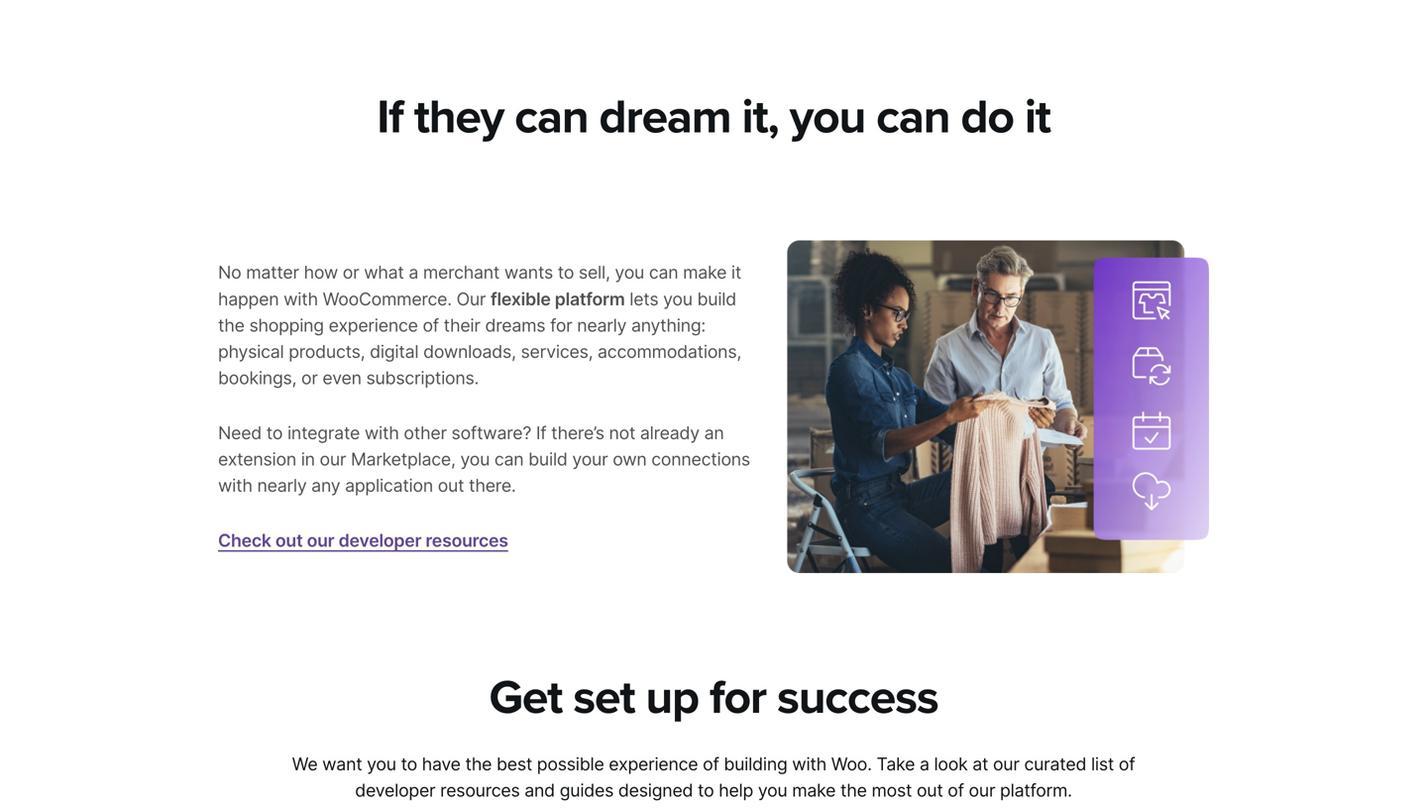 Task type: vqa. For each thing, say whether or not it's contained in the screenshot.
Open account menu Image
no



Task type: describe. For each thing, give the bounding box(es) containing it.
extension
[[218, 449, 296, 470]]

a inside 'no matter how or what a merchant wants to sell, you can make it happen with woocommerce. our'
[[409, 262, 418, 283]]

you inside lets you build the shopping experience of their dreams for nearly anything: physical products, digital downloads, services, accommodations, bookings, or even subscriptions.
[[663, 288, 693, 310]]

need to integrate with other software? if there's not already an extension in our marketplace, you can build your own connections with nearly any application out there.
[[218, 422, 750, 496]]

woo.
[[832, 754, 872, 775]]

success
[[777, 669, 938, 726]]

matter
[[246, 262, 299, 283]]

with down extension
[[218, 475, 253, 496]]

build inside need to integrate with other software? if there's not already an extension in our marketplace, you can build your own connections with nearly any application out there.
[[529, 449, 568, 470]]

to inside 'no matter how or what a merchant wants to sell, you can make it happen with woocommerce. our'
[[558, 262, 574, 283]]

check
[[218, 530, 271, 551]]

dreams
[[485, 315, 546, 336]]

other
[[404, 422, 447, 444]]

experience inside we want you to have the best possible experience of building with woo. take a look at our curated list of developer resources and guides designed to help you make the most out of our platform.
[[609, 754, 698, 775]]

wants
[[505, 262, 553, 283]]

flexible
[[491, 288, 551, 310]]

do
[[961, 89, 1014, 146]]

sell,
[[579, 262, 610, 283]]

not
[[609, 422, 636, 444]]

the inside lets you build the shopping experience of their dreams for nearly anything: physical products, digital downloads, services, accommodations, bookings, or even subscriptions.
[[218, 315, 245, 336]]

accommodations,
[[598, 341, 742, 362]]

want
[[322, 754, 362, 775]]

of inside lets you build the shopping experience of their dreams for nearly anything: physical products, digital downloads, services, accommodations, bookings, or even subscriptions.
[[423, 315, 439, 336]]

0 vertical spatial resources
[[426, 530, 508, 551]]

there's
[[551, 422, 605, 444]]

and
[[525, 780, 555, 801]]

how
[[304, 262, 338, 283]]

you inside need to integrate with other software? if there's not already an extension in our marketplace, you can build your own connections with nearly any application out there.
[[460, 449, 490, 470]]

get set up for success
[[489, 669, 938, 726]]

need
[[218, 422, 262, 444]]

with inside we want you to have the best possible experience of building with woo. take a look at our curated list of developer resources and guides designed to help you make the most out of our platform.
[[792, 754, 827, 775]]

can inside 'no matter how or what a merchant wants to sell, you can make it happen with woocommerce. our'
[[649, 262, 679, 283]]

developer inside we want you to have the best possible experience of building with woo. take a look at our curated list of developer resources and guides designed to help you make the most out of our platform.
[[355, 780, 436, 801]]

it inside 'no matter how or what a merchant wants to sell, you can make it happen with woocommerce. our'
[[732, 262, 742, 283]]

we
[[292, 754, 318, 775]]

check out our developer resources
[[218, 530, 508, 551]]

have
[[422, 754, 461, 775]]

connections
[[652, 449, 750, 470]]

even
[[323, 367, 362, 389]]

they
[[414, 89, 504, 146]]

subscriptions.
[[366, 367, 479, 389]]

resources inside we want you to have the best possible experience of building with woo. take a look at our curated list of developer resources and guides designed to help you make the most out of our platform.
[[440, 780, 520, 801]]

with up marketplace,
[[365, 422, 399, 444]]

dream
[[599, 89, 731, 146]]

if inside need to integrate with other software? if there's not already an extension in our marketplace, you can build your own connections with nearly any application out there.
[[536, 422, 547, 444]]

no
[[218, 262, 241, 283]]

anything:
[[632, 315, 706, 336]]

a inside we want you to have the best possible experience of building with woo. take a look at our curated list of developer resources and guides designed to help you make the most out of our platform.
[[920, 754, 930, 775]]

you down building
[[758, 780, 788, 801]]

platform.
[[1000, 780, 1073, 801]]

of up help
[[703, 754, 719, 775]]

we want you to have the best possible experience of building with woo. take a look at our curated list of developer resources and guides designed to help you make the most out of our platform.
[[292, 754, 1136, 801]]

in
[[301, 449, 315, 470]]

integrate
[[287, 422, 360, 444]]

guides
[[560, 780, 614, 801]]

services,
[[521, 341, 593, 362]]

0 horizontal spatial if
[[377, 89, 403, 146]]

your
[[573, 449, 608, 470]]

at
[[973, 754, 989, 775]]

platform
[[555, 288, 625, 310]]

our right at
[[993, 754, 1020, 775]]

possible
[[537, 754, 604, 775]]

to left help
[[698, 780, 714, 801]]



Task type: locate. For each thing, give the bounding box(es) containing it.
designed
[[619, 780, 693, 801]]

for down flexible platform
[[550, 315, 573, 336]]

or
[[343, 262, 359, 283], [301, 367, 318, 389]]

what
[[364, 262, 404, 283]]

1 horizontal spatial make
[[792, 780, 836, 801]]

can left do on the right of the page
[[877, 89, 950, 146]]

1 vertical spatial the
[[466, 754, 492, 775]]

1 vertical spatial resources
[[440, 780, 520, 801]]

to inside need to integrate with other software? if there's not already an extension in our marketplace, you can build your own connections with nearly any application out there.
[[266, 422, 283, 444]]

resources down best
[[440, 780, 520, 801]]

1 horizontal spatial out
[[438, 475, 464, 496]]

1 vertical spatial build
[[529, 449, 568, 470]]

look
[[934, 754, 968, 775]]

experience
[[329, 315, 418, 336], [609, 754, 698, 775]]

to up flexible platform
[[558, 262, 574, 283]]

build up anything:
[[698, 288, 737, 310]]

downloads,
[[423, 341, 516, 362]]

1 horizontal spatial a
[[920, 754, 930, 775]]

1 vertical spatial make
[[792, 780, 836, 801]]

1 vertical spatial a
[[920, 754, 930, 775]]

our down at
[[969, 780, 996, 801]]

1 horizontal spatial experience
[[609, 754, 698, 775]]

0 vertical spatial it
[[1025, 89, 1051, 146]]

products,
[[289, 341, 365, 362]]

0 vertical spatial the
[[218, 315, 245, 336]]

can
[[515, 89, 588, 146], [877, 89, 950, 146], [649, 262, 679, 283], [495, 449, 524, 470]]

0 vertical spatial or
[[343, 262, 359, 283]]

a left the look on the right bottom of page
[[920, 754, 930, 775]]

for right up
[[710, 669, 766, 726]]

developer down have
[[355, 780, 436, 801]]

take
[[877, 754, 915, 775]]

experience up designed
[[609, 754, 698, 775]]

it
[[1025, 89, 1051, 146], [732, 262, 742, 283]]

0 vertical spatial a
[[409, 262, 418, 283]]

make down woo.
[[792, 780, 836, 801]]

already
[[640, 422, 700, 444]]

if left there's
[[536, 422, 547, 444]]

you
[[790, 89, 866, 146], [615, 262, 645, 283], [663, 288, 693, 310], [460, 449, 490, 470], [367, 754, 396, 775], [758, 780, 788, 801]]

software?
[[452, 422, 532, 444]]

1 vertical spatial for
[[710, 669, 766, 726]]

0 horizontal spatial a
[[409, 262, 418, 283]]

it,
[[742, 89, 779, 146]]

1 vertical spatial if
[[536, 422, 547, 444]]

if they can dream it, you can do it
[[377, 89, 1051, 146]]

build
[[698, 288, 737, 310], [529, 449, 568, 470]]

no matter how or what a merchant wants to sell, you can make it happen with woocommerce. our
[[218, 262, 742, 310]]

our inside need to integrate with other software? if there's not already an extension in our marketplace, you can build your own connections with nearly any application out there.
[[320, 449, 346, 470]]

make inside we want you to have the best possible experience of building with woo. take a look at our curated list of developer resources and guides designed to help you make the most out of our platform.
[[792, 780, 836, 801]]

best
[[497, 754, 532, 775]]

the down woo.
[[841, 780, 867, 801]]

an
[[705, 422, 724, 444]]

lets you build the shopping experience of their dreams for nearly anything: physical products, digital downloads, services, accommodations, bookings, or even subscriptions.
[[218, 288, 742, 389]]

a
[[409, 262, 418, 283], [920, 754, 930, 775]]

physical
[[218, 341, 284, 362]]

lets
[[630, 288, 659, 310]]

or down products,
[[301, 367, 318, 389]]

get
[[489, 669, 562, 726]]

if left they
[[377, 89, 403, 146]]

out left there.
[[438, 475, 464, 496]]

building
[[724, 754, 788, 775]]

you down "software?"
[[460, 449, 490, 470]]

make
[[683, 262, 727, 283], [792, 780, 836, 801]]

you right want
[[367, 754, 396, 775]]

to
[[558, 262, 574, 283], [266, 422, 283, 444], [401, 754, 417, 775], [698, 780, 714, 801]]

or inside 'no matter how or what a merchant wants to sell, you can make it happen with woocommerce. our'
[[343, 262, 359, 283]]

of left their on the top of the page
[[423, 315, 439, 336]]

0 horizontal spatial out
[[275, 530, 303, 551]]

make inside 'no matter how or what a merchant wants to sell, you can make it happen with woocommerce. our'
[[683, 262, 727, 283]]

0 horizontal spatial build
[[529, 449, 568, 470]]

to up extension
[[266, 422, 283, 444]]

or right how
[[343, 262, 359, 283]]

0 horizontal spatial or
[[301, 367, 318, 389]]

set
[[573, 669, 635, 726]]

make up anything:
[[683, 262, 727, 283]]

out down the look on the right bottom of page
[[917, 780, 943, 801]]

nearly down extension
[[257, 475, 307, 496]]

2 vertical spatial the
[[841, 780, 867, 801]]

resources down there.
[[426, 530, 508, 551]]

a right what
[[409, 262, 418, 283]]

1 horizontal spatial build
[[698, 288, 737, 310]]

0 vertical spatial out
[[438, 475, 464, 496]]

1 vertical spatial developer
[[355, 780, 436, 801]]

1 vertical spatial nearly
[[257, 475, 307, 496]]

out inside we want you to have the best possible experience of building with woo. take a look at our curated list of developer resources and guides designed to help you make the most out of our platform.
[[917, 780, 943, 801]]

you up anything:
[[663, 288, 693, 310]]

of down the look on the right bottom of page
[[948, 780, 965, 801]]

their
[[444, 315, 481, 336]]

0 vertical spatial experience
[[329, 315, 418, 336]]

1 vertical spatial experience
[[609, 754, 698, 775]]

with left woo.
[[792, 754, 827, 775]]

2 horizontal spatial the
[[841, 780, 867, 801]]

0 vertical spatial if
[[377, 89, 403, 146]]

build down there's
[[529, 449, 568, 470]]

of
[[423, 315, 439, 336], [703, 754, 719, 775], [1119, 754, 1136, 775], [948, 780, 965, 801]]

0 horizontal spatial experience
[[329, 315, 418, 336]]

the
[[218, 315, 245, 336], [466, 754, 492, 775], [841, 780, 867, 801]]

marketplace,
[[351, 449, 456, 470]]

curated
[[1025, 754, 1087, 775]]

0 vertical spatial nearly
[[577, 315, 627, 336]]

1 horizontal spatial nearly
[[577, 315, 627, 336]]

nearly inside lets you build the shopping experience of their dreams for nearly anything: physical products, digital downloads, services, accommodations, bookings, or even subscriptions.
[[577, 315, 627, 336]]

for inside lets you build the shopping experience of their dreams for nearly anything: physical products, digital downloads, services, accommodations, bookings, or even subscriptions.
[[550, 315, 573, 336]]

happen
[[218, 288, 279, 310]]

0 horizontal spatial it
[[732, 262, 742, 283]]

with up shopping
[[284, 288, 318, 310]]

our
[[457, 288, 486, 310]]

can inside need to integrate with other software? if there's not already an extension in our marketplace, you can build your own connections with nearly any application out there.
[[495, 449, 524, 470]]

0 horizontal spatial make
[[683, 262, 727, 283]]

our right in at the left
[[320, 449, 346, 470]]

2 vertical spatial out
[[917, 780, 943, 801]]

1 horizontal spatial or
[[343, 262, 359, 283]]

or inside lets you build the shopping experience of their dreams for nearly anything: physical products, digital downloads, services, accommodations, bookings, or even subscriptions.
[[301, 367, 318, 389]]

resources
[[426, 530, 508, 551], [440, 780, 520, 801]]

you right it,
[[790, 89, 866, 146]]

if
[[377, 89, 403, 146], [536, 422, 547, 444]]

of right list
[[1119, 754, 1136, 775]]

to left have
[[401, 754, 417, 775]]

1 horizontal spatial for
[[710, 669, 766, 726]]

1 vertical spatial it
[[732, 262, 742, 283]]

up
[[646, 669, 699, 726]]

for
[[550, 315, 573, 336], [710, 669, 766, 726]]

flexible platform
[[491, 288, 625, 310]]

our down any in the left of the page
[[307, 530, 335, 551]]

you up "lets"
[[615, 262, 645, 283]]

0 vertical spatial make
[[683, 262, 727, 283]]

0 horizontal spatial the
[[218, 315, 245, 336]]

developer
[[339, 530, 422, 551], [355, 780, 436, 801]]

can up there.
[[495, 449, 524, 470]]

merchant
[[423, 262, 500, 283]]

list
[[1092, 754, 1115, 775]]

0 horizontal spatial nearly
[[257, 475, 307, 496]]

0 horizontal spatial for
[[550, 315, 573, 336]]

can up "lets"
[[649, 262, 679, 283]]

digital
[[370, 341, 419, 362]]

most
[[872, 780, 912, 801]]

build inside lets you build the shopping experience of their dreams for nearly anything: physical products, digital downloads, services, accommodations, bookings, or even subscriptions.
[[698, 288, 737, 310]]

the down happen
[[218, 315, 245, 336]]

bookings,
[[218, 367, 297, 389]]

1 horizontal spatial it
[[1025, 89, 1051, 146]]

the left best
[[466, 754, 492, 775]]

1 horizontal spatial the
[[466, 754, 492, 775]]

application
[[345, 475, 433, 496]]

our
[[320, 449, 346, 470], [307, 530, 335, 551], [993, 754, 1020, 775], [969, 780, 996, 801]]

out
[[438, 475, 464, 496], [275, 530, 303, 551], [917, 780, 943, 801]]

with inside 'no matter how or what a merchant wants to sell, you can make it happen with woocommerce. our'
[[284, 288, 318, 310]]

0 vertical spatial for
[[550, 315, 573, 336]]

experience inside lets you build the shopping experience of their dreams for nearly anything: physical products, digital downloads, services, accommodations, bookings, or even subscriptions.
[[329, 315, 418, 336]]

check out our developer resources link
[[218, 530, 508, 551]]

developer down application
[[339, 530, 422, 551]]

0 vertical spatial build
[[698, 288, 737, 310]]

1 vertical spatial or
[[301, 367, 318, 389]]

can right they
[[515, 89, 588, 146]]

help
[[719, 780, 754, 801]]

experience down woocommerce. at the left top
[[329, 315, 418, 336]]

there.
[[469, 475, 516, 496]]

own
[[613, 449, 647, 470]]

you inside 'no matter how or what a merchant wants to sell, you can make it happen with woocommerce. our'
[[615, 262, 645, 283]]

with
[[284, 288, 318, 310], [365, 422, 399, 444], [218, 475, 253, 496], [792, 754, 827, 775]]

1 horizontal spatial if
[[536, 422, 547, 444]]

1 vertical spatial out
[[275, 530, 303, 551]]

any
[[312, 475, 340, 496]]

nearly down platform
[[577, 315, 627, 336]]

nearly inside need to integrate with other software? if there's not already an extension in our marketplace, you can build your own connections with nearly any application out there.
[[257, 475, 307, 496]]

nearly
[[577, 315, 627, 336], [257, 475, 307, 496]]

out right check
[[275, 530, 303, 551]]

2 horizontal spatial out
[[917, 780, 943, 801]]

out inside need to integrate with other software? if there's not already an extension in our marketplace, you can build your own connections with nearly any application out there.
[[438, 475, 464, 496]]

shopping
[[249, 315, 324, 336]]

0 vertical spatial developer
[[339, 530, 422, 551]]

woocommerce.
[[323, 288, 452, 310]]



